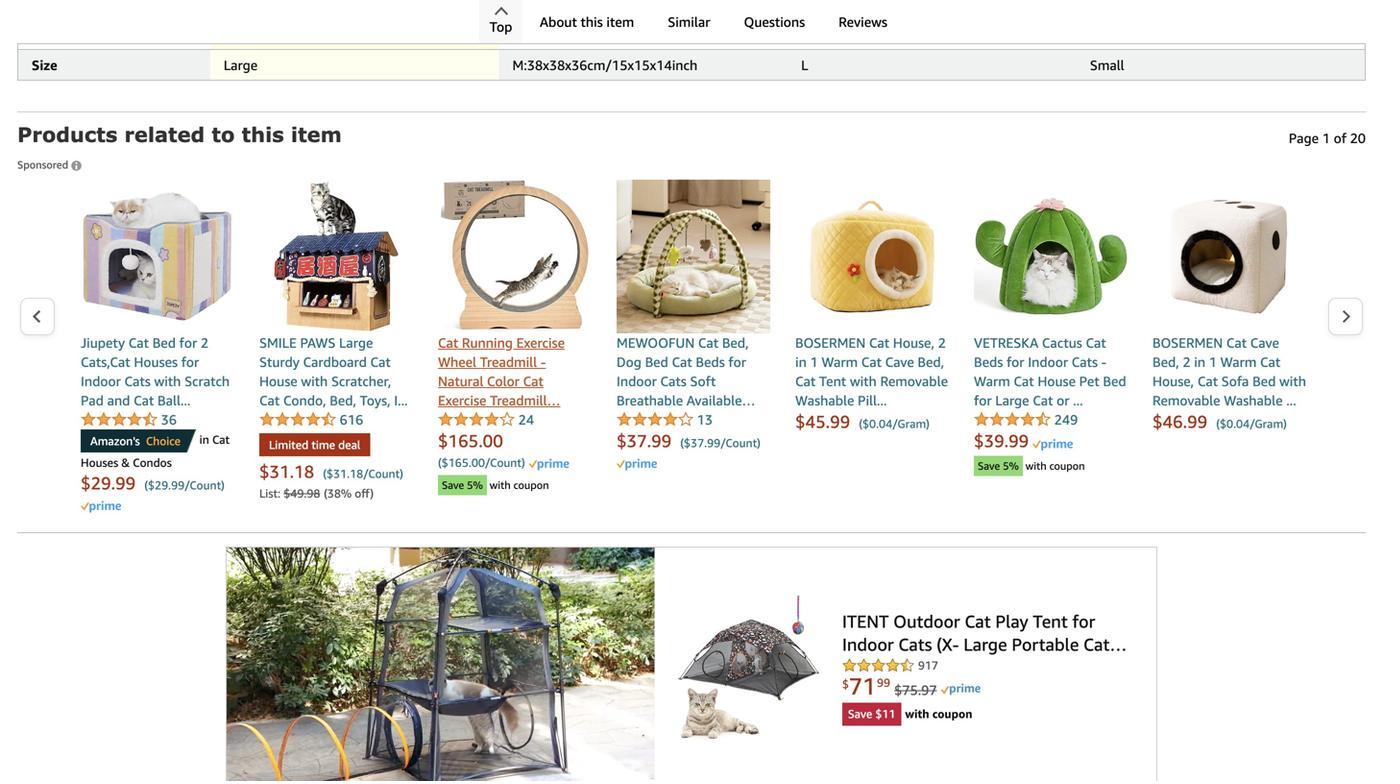 Task type: locate. For each thing, give the bounding box(es) containing it.
1 row header from the top
[[18, 0, 210, 19]]

0 horizontal spatial -
[[541, 354, 546, 370]]

washable down tent
[[796, 392, 855, 408]]

1 vertical spatial coupon
[[514, 479, 549, 491]]

2 horizontal spatial in
[[1195, 354, 1206, 370]]

1 horizontal spatial pink
[[802, 26, 828, 42]]

beds up soft
[[696, 354, 725, 370]]

2 up scratch
[[201, 335, 209, 351]]

0 horizontal spatial cave
[[886, 354, 915, 370]]

1 vertical spatial 5%
[[467, 479, 483, 491]]

1 horizontal spatial warm
[[974, 373, 1011, 389]]

2 bosermen from the left
[[1153, 335, 1224, 351]]

save down ($165.00/count)
[[442, 479, 464, 491]]

0 vertical spatial exercise
[[517, 335, 565, 351]]

beds inside "mewoofun cat bed, dog bed cat beds for indoor cats soft breathable available…"
[[696, 354, 725, 370]]

indoor inside the jiupety cat bed for 2 cats,cat houses for indoor cats with scratch pad and cat ball...
[[81, 373, 121, 389]]

mewoofun cat bed, dog bed cat beds for indoor cats soft breathable available for all seasons, washable pet bed for puppy and cats with non-slip bottom, cute cat bed easy assemble (green) image
[[617, 180, 771, 333]]

bed, up available…
[[723, 335, 749, 351]]

cave up pill...
[[886, 354, 915, 370]]

houses
[[134, 354, 178, 370], [81, 456, 118, 469]]

2 horizontal spatial 2
[[1183, 354, 1191, 370]]

color
[[487, 373, 520, 389]]

mewoofun
[[617, 335, 695, 351]]

house down the sturdy
[[259, 373, 298, 389]]

2 row header from the top
[[18, 19, 210, 49]]

2 beds from the left
[[974, 354, 1004, 370]]

with
[[154, 373, 181, 389], [301, 373, 328, 389], [850, 373, 877, 389], [1280, 373, 1307, 389], [1026, 460, 1047, 472], [490, 479, 511, 491]]

bosermen for $45.99
[[796, 335, 866, 351]]

1 vertical spatial save 5% with coupon
[[442, 479, 549, 491]]

bed down mewoofun
[[645, 354, 669, 370]]

1 horizontal spatial coupon
[[1050, 460, 1086, 472]]

removable up pill...
[[881, 373, 948, 389]]

large up the "cardboard"
[[339, 335, 373, 351]]

0 horizontal spatial indoor
[[81, 373, 121, 389]]

with up pill...
[[850, 373, 877, 389]]

$29.99
[[81, 473, 136, 493]]

cats for breathable
[[661, 373, 687, 389]]

616
[[340, 412, 364, 428]]

beds down vetreska
[[974, 354, 1004, 370]]

1 horizontal spatial house,
[[1153, 373, 1195, 389]]

amazon's
[[90, 434, 140, 448]]

vetreska cactus cat beds for indoor cats - warm cat house pet bed for large cat or small dog, animal cave cat tent kitten bed with removable washable cushion image
[[974, 180, 1128, 333]]

0 horizontal spatial house,
[[894, 335, 935, 351]]

bosermen cat house, 2 in 1 warm cat cave bed, cat tent with removable washable pillow, cosy cute cube cat bed, soft and warm dog bed, cat sofa bed(l, yellow) image
[[796, 180, 949, 333]]

cave inside bosermen cat house, 2 in 1 warm cat cave bed, cat tent with removable washable pill...
[[886, 354, 915, 370]]

0 vertical spatial save 5% with coupon
[[978, 460, 1086, 472]]

1 - from the left
[[541, 354, 546, 370]]

large up 249 link
[[996, 392, 1030, 408]]

2 for bed,
[[1183, 354, 1191, 370]]

0 horizontal spatial coupon
[[514, 479, 549, 491]]

2 left vetreska
[[939, 335, 946, 351]]

2 vertical spatial large
[[996, 392, 1030, 408]]

next image
[[1342, 310, 1352, 324]]

indoor down cats,cat
[[81, 373, 121, 389]]

m:38x38x36cm/15x15x14inch
[[513, 57, 698, 73]]

0 horizontal spatial cats
[[124, 373, 151, 389]]

2 house from the left
[[1038, 373, 1076, 389]]

($31.18/count)
[[323, 467, 404, 480]]

2 up $46.99 at right
[[1183, 354, 1191, 370]]

0 vertical spatial removable
[[881, 373, 948, 389]]

1 vertical spatial save
[[442, 479, 464, 491]]

2 - from the left
[[1102, 354, 1107, 370]]

0 vertical spatial cave
[[1251, 335, 1280, 351]]

pet
[[1080, 373, 1100, 389]]

house up or
[[1038, 373, 1076, 389]]

2 horizontal spatial large
[[996, 392, 1030, 408]]

in
[[796, 354, 807, 370], [1195, 354, 1206, 370], [200, 433, 209, 446]]

bed, up $45.99 ($0.04/gram)
[[918, 354, 945, 370]]

exercise up treadmill
[[517, 335, 565, 351]]

0 vertical spatial houses
[[134, 354, 178, 370]]

warm inside the bosermen cat cave bed, 2 in 1 warm cat house, cat sofa bed with removable washable ...
[[1221, 354, 1257, 370]]

1 bosermen from the left
[[796, 335, 866, 351]]

$39.99
[[974, 430, 1029, 451]]

0 horizontal spatial in
[[200, 433, 209, 446]]

cat running exercise wheel treadmill - natural color cat exercise treadmill…
[[438, 335, 565, 408]]

cats up pet
[[1072, 354, 1098, 370]]

bosermen inside the bosermen cat cave bed, 2 in 1 warm cat house, cat sofa bed with removable washable ...
[[1153, 335, 1224, 351]]

0 vertical spatial house,
[[894, 335, 935, 351]]

house, inside the bosermen cat cave bed, 2 in 1 warm cat house, cat sofa bed with removable washable ...
[[1153, 373, 1195, 389]]

with inside bosermen cat house, 2 in 1 warm cat cave bed, cat tent with removable washable pill...
[[850, 373, 877, 389]]

cats inside "mewoofun cat bed, dog bed cat beds for indoor cats soft breathable available…"
[[661, 373, 687, 389]]

1 vertical spatial cave
[[886, 354, 915, 370]]

bed right sofa
[[1253, 373, 1277, 389]]

1 horizontal spatial removable
[[1153, 392, 1221, 408]]

item up m:38x38x36cm/15x15x14inch
[[607, 14, 635, 30]]

beds
[[696, 354, 725, 370], [974, 354, 1004, 370]]

($0.04/gram) down pill...
[[859, 417, 930, 430]]

0 vertical spatial this
[[581, 14, 603, 30]]

0 horizontal spatial removable
[[881, 373, 948, 389]]

... right or
[[1074, 392, 1084, 408]]

($0.04/gram) for $45.99
[[859, 417, 930, 430]]

36
[[161, 412, 177, 428]]

$46.99 ($0.04/gram)
[[1153, 411, 1288, 432]]

1 ($0.04/gram) from the left
[[859, 417, 930, 430]]

5% down ($165.00/count)
[[467, 479, 483, 491]]

in up $46.99 at right
[[1195, 354, 1206, 370]]

5% down $39.99 link
[[1003, 460, 1020, 472]]

0 horizontal spatial save 5% with coupon
[[442, 479, 549, 491]]

ball...
[[158, 392, 191, 408]]

0 vertical spatial 5%
[[1003, 460, 1020, 472]]

in inside bosermen cat house, 2 in 1 warm cat cave bed, cat tent with removable washable pill...
[[796, 354, 807, 370]]

1 up $46.99 ($0.04/gram)
[[1210, 354, 1218, 370]]

save down $39.99
[[978, 460, 1001, 472]]

bed
[[153, 335, 176, 351], [645, 354, 669, 370], [1104, 373, 1127, 389], [1253, 373, 1277, 389]]

1 vertical spatial large
[[339, 335, 373, 351]]

houses up $29.99
[[81, 456, 118, 469]]

($0.04/gram) inside $45.99 ($0.04/gram)
[[859, 417, 930, 430]]

1 horizontal spatial bosermen
[[1153, 335, 1224, 351]]

1 vertical spatial houses
[[81, 456, 118, 469]]

1 horizontal spatial washable
[[1225, 392, 1284, 408]]

0 horizontal spatial 1
[[811, 354, 818, 370]]

1 ... from the left
[[1074, 392, 1084, 408]]

bosermen up sofa
[[1153, 335, 1224, 351]]

1 beds from the left
[[696, 354, 725, 370]]

indoor down dog
[[617, 373, 657, 389]]

cave up $46.99 ($0.04/gram)
[[1251, 335, 1280, 351]]

0 horizontal spatial warm
[[822, 354, 858, 370]]

off)
[[355, 487, 374, 500]]

1 horizontal spatial in
[[796, 354, 807, 370]]

- inside the cat running exercise wheel treadmill - natural color cat exercise treadmill…
[[541, 354, 546, 370]]

1 horizontal spatial ($0.04/gram)
[[1217, 417, 1288, 430]]

bosermen
[[796, 335, 866, 351], [1153, 335, 1224, 351]]

2 pink from the left
[[802, 26, 828, 42]]

$37.99 ($37.99/count)
[[617, 430, 761, 451]]

2 horizontal spatial cats
[[1072, 354, 1098, 370]]

removable
[[881, 373, 948, 389], [1153, 392, 1221, 408]]

large up to
[[224, 57, 258, 73]]

1 house from the left
[[259, 373, 298, 389]]

1 vertical spatial item
[[291, 122, 342, 146]]

0 horizontal spatial pink
[[224, 26, 250, 42]]

products related to this item
[[17, 122, 342, 146]]

1 vertical spatial removable
[[1153, 392, 1221, 408]]

of
[[1334, 130, 1347, 146]]

$45.99
[[796, 411, 851, 432]]

bed, up $46.99 at right
[[1153, 354, 1180, 370]]

bed, up 616
[[330, 392, 357, 408]]

2 inside the bosermen cat cave bed, 2 in 1 warm cat house, cat sofa bed with removable washable ...
[[1183, 354, 1191, 370]]

bosermen inside bosermen cat house, 2 in 1 warm cat cave bed, cat tent with removable washable pill...
[[796, 335, 866, 351]]

1 vertical spatial house,
[[1153, 373, 1195, 389]]

smile paws large sturdy cardboard cat house with scratcher, cat condo, bed, toys, i...
[[259, 335, 408, 408]]

coupon for $39.99
[[1050, 460, 1086, 472]]

... inside the bosermen cat cave bed, 2 in 1 warm cat house, cat sofa bed with removable washable ...
[[1287, 392, 1297, 408]]

1 horizontal spatial this
[[581, 14, 603, 30]]

2 horizontal spatial indoor
[[1028, 354, 1069, 370]]

bed right pet
[[1104, 373, 1127, 389]]

limited time deal $31.18 ($31.18/count) list: $49.98 (38% off)
[[259, 438, 404, 500]]

bed inside vetreska cactus cat beds for indoor cats - warm cat house pet bed for large cat or ...
[[1104, 373, 1127, 389]]

1 horizontal spatial item
[[607, 14, 635, 30]]

- inside vetreska cactus cat beds for indoor cats - warm cat house pet bed for large cat or ...
[[1102, 354, 1107, 370]]

coupon
[[1050, 460, 1086, 472], [514, 479, 549, 491]]

treadmill
[[480, 354, 537, 370]]

indoor for scratch
[[81, 373, 121, 389]]

sponsored
[[17, 158, 71, 171]]

1 vertical spatial this
[[242, 122, 284, 146]]

1 horizontal spatial cats
[[661, 373, 687, 389]]

similar
[[668, 14, 711, 30]]

0 vertical spatial large
[[224, 57, 258, 73]]

$165.00 ($165.00/count)
[[438, 430, 525, 469]]

this right to
[[242, 122, 284, 146]]

0 horizontal spatial ...
[[1074, 392, 1084, 408]]

house, up $46.99 at right
[[1153, 373, 1195, 389]]

1 horizontal spatial house
[[1038, 373, 1076, 389]]

house
[[259, 373, 298, 389], [1038, 373, 1076, 389]]

$29.99 ($29.99/count)
[[81, 473, 225, 493]]

indoor inside "mewoofun cat bed, dog bed cat beds for indoor cats soft breathable available…"
[[617, 373, 657, 389]]

warm down vetreska
[[974, 373, 1011, 389]]

($37.99/count)
[[681, 436, 761, 450]]

20
[[1351, 130, 1367, 146]]

warm up tent
[[822, 354, 858, 370]]

249
[[1055, 412, 1079, 428]]

removable inside the bosermen cat cave bed, 2 in 1 warm cat house, cat sofa bed with removable washable ...
[[1153, 392, 1221, 408]]

small
[[1091, 57, 1125, 73]]

houses up the ball... at the bottom of the page
[[134, 354, 178, 370]]

in right the choice
[[200, 433, 209, 446]]

save 5% with coupon down $39.99 link
[[978, 460, 1086, 472]]

0 horizontal spatial 2
[[201, 335, 209, 351]]

save 5% with coupon down ($165.00/count)
[[442, 479, 549, 491]]

1 vertical spatial exercise
[[438, 392, 487, 408]]

with up the ball... at the bottom of the page
[[154, 373, 181, 389]]

0 horizontal spatial houses
[[81, 456, 118, 469]]

l
[[802, 57, 809, 73]]

cats
[[1072, 354, 1098, 370], [124, 373, 151, 389], [661, 373, 687, 389]]

0 horizontal spatial 5%
[[467, 479, 483, 491]]

2 washable from the left
[[1225, 392, 1284, 408]]

1 horizontal spatial save 5% with coupon
[[978, 460, 1086, 472]]

coupon down 249
[[1050, 460, 1086, 472]]

with up condo,
[[301, 373, 328, 389]]

item right to
[[291, 122, 342, 146]]

...
[[1074, 392, 1084, 408], [1287, 392, 1297, 408]]

1 up $45.99
[[811, 354, 818, 370]]

bosermen cat house, 2 in 1 warm cat cave bed, cat tent with removable washable pill... link
[[796, 180, 949, 410]]

removable up $46.99 at right
[[1153, 392, 1221, 408]]

1 washable from the left
[[796, 392, 855, 408]]

about
[[540, 14, 577, 30]]

bed inside "mewoofun cat bed, dog bed cat beds for indoor cats soft breathable available…"
[[645, 354, 669, 370]]

list
[[56, 180, 1328, 514]]

0 horizontal spatial this
[[242, 122, 284, 146]]

... inside vetreska cactus cat beds for indoor cats - warm cat house pet bed for large cat or ...
[[1074, 392, 1084, 408]]

beds inside vetreska cactus cat beds for indoor cats - warm cat house pet bed for large cat or ...
[[974, 354, 1004, 370]]

0 vertical spatial save
[[978, 460, 1001, 472]]

-
[[541, 354, 546, 370], [1102, 354, 1107, 370]]

large inside vetreska cactus cat beds for indoor cats - warm cat house pet bed for large cat or ...
[[996, 392, 1030, 408]]

1 inside bosermen cat house, 2 in 1 warm cat cave bed, cat tent with removable washable pill...
[[811, 354, 818, 370]]

($0.04/gram) inside $46.99 ($0.04/gram)
[[1217, 417, 1288, 430]]

warm
[[822, 354, 858, 370], [1221, 354, 1257, 370], [974, 373, 1011, 389]]

cats inside the jiupety cat bed for 2 cats,cat houses for indoor cats with scratch pad and cat ball...
[[124, 373, 151, 389]]

0 horizontal spatial save
[[442, 479, 464, 491]]

5% for $165.00
[[467, 479, 483, 491]]

row header
[[18, 0, 210, 19], [18, 19, 210, 49]]

0 vertical spatial coupon
[[1050, 460, 1086, 472]]

2 ($0.04/gram) from the left
[[1217, 417, 1288, 430]]

2 inside the jiupety cat bed for 2 cats,cat houses for indoor cats with scratch pad and cat ball...
[[201, 335, 209, 351]]

available…
[[687, 392, 756, 408]]

1 left of
[[1323, 130, 1331, 146]]

indoor down cactus
[[1028, 354, 1069, 370]]

0 horizontal spatial ($0.04/gram)
[[859, 417, 930, 430]]

dog
[[617, 354, 642, 370]]

with right sofa
[[1280, 373, 1307, 389]]

exercise down natural
[[438, 392, 487, 408]]

bed, inside bosermen cat house, 2 in 1 warm cat cave bed, cat tent with removable washable pill...
[[918, 354, 945, 370]]

save 5% with coupon for $165.00
[[442, 479, 549, 491]]

1 horizontal spatial 5%
[[1003, 460, 1020, 472]]

2
[[201, 335, 209, 351], [939, 335, 946, 351], [1183, 354, 1191, 370]]

save 5% with coupon for $39.99
[[978, 460, 1086, 472]]

1 horizontal spatial cave
[[1251, 335, 1280, 351]]

cat running exercise wheel treadmill - natural color cat exercise treadmill… link
[[438, 180, 592, 410]]

warm up sofa
[[1221, 354, 1257, 370]]

1 horizontal spatial save
[[978, 460, 1001, 472]]

washable
[[796, 392, 855, 408], [1225, 392, 1284, 408]]

1 horizontal spatial exercise
[[517, 335, 565, 351]]

1 horizontal spatial 1
[[1210, 354, 1218, 370]]

coupon down ($165.00/count)
[[514, 479, 549, 491]]

1 horizontal spatial beds
[[974, 354, 1004, 370]]

1 horizontal spatial 2
[[939, 335, 946, 351]]

1 horizontal spatial indoor
[[617, 373, 657, 389]]

in inside the in cat houses & condos
[[200, 433, 209, 446]]

vetreska cactus cat beds for indoor cats - warm cat house pet bed for large cat or ... link
[[974, 180, 1128, 410]]

house,
[[894, 335, 935, 351], [1153, 373, 1195, 389]]

0 horizontal spatial large
[[224, 57, 258, 73]]

house, left vetreska
[[894, 335, 935, 351]]

bed up the ball... at the bottom of the page
[[153, 335, 176, 351]]

cats left soft
[[661, 373, 687, 389]]

2 ... from the left
[[1287, 392, 1297, 408]]

0 horizontal spatial house
[[259, 373, 298, 389]]

cats,cat
[[81, 354, 130, 370]]

0 horizontal spatial bosermen
[[796, 335, 866, 351]]

... up $46.99 ($0.04/gram)
[[1287, 392, 1297, 408]]

warm inside bosermen cat house, 2 in 1 warm cat cave bed, cat tent with removable washable pill...
[[822, 354, 858, 370]]

limited
[[269, 438, 309, 452]]

washable down sofa
[[1225, 392, 1284, 408]]

toys,
[[360, 392, 391, 408]]

0 horizontal spatial beds
[[696, 354, 725, 370]]

2 horizontal spatial warm
[[1221, 354, 1257, 370]]

in up $45.99
[[796, 354, 807, 370]]

24
[[519, 412, 534, 428]]

13
[[697, 412, 713, 428]]

bosermen up tent
[[796, 335, 866, 351]]

jiupety cat bed for 2 cats,cat houses for indoor cats with scratch pad and cat ball toy, foldable cat condo/kitten bed,large cat cave cube for hideaway,cute rainbow cat beds,17in pink image
[[81, 180, 234, 333]]

5%
[[1003, 460, 1020, 472], [467, 479, 483, 491]]

($0.04/gram) down sofa
[[1217, 417, 1288, 430]]

cats up and
[[124, 373, 151, 389]]

1 horizontal spatial -
[[1102, 354, 1107, 370]]

indoor
[[1028, 354, 1069, 370], [81, 373, 121, 389], [617, 373, 657, 389]]

amazon's choice
[[90, 434, 181, 448]]

houses inside the jiupety cat bed for 2 cats,cat houses for indoor cats with scratch pad and cat ball...
[[134, 354, 178, 370]]

1 horizontal spatial large
[[339, 335, 373, 351]]

about this item
[[540, 14, 635, 30]]

$165.00
[[438, 430, 503, 451]]

scratcher,
[[331, 373, 391, 389]]

size
[[32, 57, 57, 73]]

1 horizontal spatial ...
[[1287, 392, 1297, 408]]

0 horizontal spatial washable
[[796, 392, 855, 408]]

1 horizontal spatial houses
[[134, 354, 178, 370]]

large
[[224, 57, 258, 73], [339, 335, 373, 351], [996, 392, 1030, 408]]

this right pink
[[581, 14, 603, 30]]



Task type: vqa. For each thing, say whether or not it's contained in the screenshot.
Save 5% with coupon for $165.00
yes



Task type: describe. For each thing, give the bounding box(es) containing it.
i...
[[394, 392, 408, 408]]

0 vertical spatial item
[[607, 14, 635, 30]]

with down ($165.00/count)
[[490, 479, 511, 491]]

bed, inside smile paws large sturdy cardboard cat house with scratcher, cat condo, bed, toys, i...
[[330, 392, 357, 408]]

2 for for
[[201, 335, 209, 351]]

or
[[1057, 392, 1070, 408]]

36 link
[[81, 412, 177, 429]]

for inside "mewoofun cat bed, dog bed cat beds for indoor cats soft breathable available…"
[[729, 354, 747, 370]]

floral pink
[[513, 26, 575, 42]]

scratch
[[185, 373, 230, 389]]

breathable
[[617, 392, 683, 408]]

$39.99 link
[[974, 430, 1033, 451]]

sponsored link
[[17, 149, 82, 173]]

paws
[[300, 335, 336, 351]]

cactus
[[1043, 335, 1083, 351]]

cat running exercise wheel treadmill - natural color cat exercise treadmill wheel for indoor cats with locking mechanism & removable carpet, ultra quiet training wooden toy for running & scratching image
[[438, 180, 592, 333]]

bed inside the bosermen cat cave bed, 2 in 1 warm cat house, cat sofa bed with removable washable ...
[[1253, 373, 1277, 389]]

1 pink from the left
[[224, 26, 250, 42]]

cats for scratch
[[124, 373, 151, 389]]

sofa
[[1222, 373, 1250, 389]]

indoor for breathable
[[617, 373, 657, 389]]

choice
[[146, 434, 181, 448]]

jiupety cat bed for 2 cats,cat houses for indoor cats with scratch pad and cat ball...
[[81, 335, 230, 408]]

condos
[[133, 456, 172, 469]]

0 horizontal spatial item
[[291, 122, 342, 146]]

houses inside the in cat houses & condos
[[81, 456, 118, 469]]

warm inside vetreska cactus cat beds for indoor cats - warm cat house pet bed for large cat or ...
[[974, 373, 1011, 389]]

bosermen cat cave bed, 2 in 1 warm cat house, cat sofa bed with removable washable pillow, cosy cube cat bed, cartoon cute cat tent, cat beds for indoor(l, white) image
[[1153, 180, 1307, 333]]

jiupety
[[81, 335, 125, 351]]

cats inside vetreska cactus cat beds for indoor cats - warm cat house pet bed for large cat or ...
[[1072, 354, 1098, 370]]

bed, inside the bosermen cat cave bed, 2 in 1 warm cat house, cat sofa bed with removable washable ...
[[1153, 354, 1180, 370]]

soft
[[690, 373, 716, 389]]

condo,
[[283, 392, 326, 408]]

$49.98
[[284, 487, 320, 500]]

$31.18
[[259, 461, 314, 482]]

with down $39.99 link
[[1026, 460, 1047, 472]]

cardboard
[[303, 354, 367, 370]]

bosermen cat cave bed, 2 in 1 warm cat house, cat sofa bed with removable washable ...
[[1153, 335, 1307, 408]]

jiupety cat bed for 2 cats,cat houses for indoor cats with scratch pad and cat ball... link
[[81, 180, 234, 410]]

($0.04/gram) for $46.99
[[1217, 417, 1288, 430]]

large inside smile paws large sturdy cardboard cat house with scratcher, cat condo, bed, toys, i...
[[339, 335, 373, 351]]

save for $165.00
[[442, 479, 464, 491]]

running
[[462, 335, 513, 351]]

in inside the bosermen cat cave bed, 2 in 1 warm cat house, cat sofa bed with removable washable ...
[[1195, 354, 1206, 370]]

13 link
[[617, 412, 713, 429]]

cave inside the bosermen cat cave bed, 2 in 1 warm cat house, cat sofa bed with removable washable ...
[[1251, 335, 1280, 351]]

house inside vetreska cactus cat beds for indoor cats - warm cat house pet bed for large cat or ...
[[1038, 373, 1076, 389]]

pill...
[[858, 392, 887, 408]]

($165.00/count)
[[438, 456, 525, 469]]

bosermen for $46.99
[[1153, 335, 1224, 351]]

bed, inside "mewoofun cat bed, dog bed cat beds for indoor cats soft breathable available…"
[[723, 335, 749, 351]]

cat inside the in cat houses & condos
[[212, 433, 230, 446]]

list containing $45.99
[[56, 180, 1328, 514]]

to
[[212, 122, 235, 146]]

(38%
[[324, 487, 352, 500]]

1 inside the bosermen cat cave bed, 2 in 1 warm cat house, cat sofa bed with removable washable ...
[[1210, 354, 1218, 370]]

smile paws large sturdy cardboard cat house with scratcher, cat condo, bed, toys, izakaya bar for outdoor/indoor, cat play house & home décor, easy to assemble for cats bunny small animals image
[[259, 180, 413, 333]]

smile
[[259, 335, 297, 351]]

list:
[[259, 487, 281, 500]]

removable inside bosermen cat house, 2 in 1 warm cat cave bed, cat tent with removable washable pill...
[[881, 373, 948, 389]]

deal
[[338, 438, 361, 452]]

in cat houses & condos
[[81, 433, 230, 469]]

with inside the bosermen cat cave bed, 2 in 1 warm cat house, cat sofa bed with removable washable ...
[[1280, 373, 1307, 389]]

time
[[312, 438, 335, 452]]

page
[[1290, 130, 1319, 146]]

24 link
[[438, 412, 534, 429]]

wheel
[[438, 354, 477, 370]]

save for $39.99
[[978, 460, 1001, 472]]

washable inside the bosermen cat cave bed, 2 in 1 warm cat house, cat sofa bed with removable washable ...
[[1225, 392, 1284, 408]]

bed inside the jiupety cat bed for 2 cats,cat houses for indoor cats with scratch pad and cat ball...
[[153, 335, 176, 351]]

treadmill…
[[490, 392, 561, 408]]

reviews
[[839, 14, 888, 30]]

bosermen cat cave bed, 2 in 1 warm cat house, cat sofa bed with removable washable ... link
[[1153, 180, 1307, 410]]

pad
[[81, 392, 104, 408]]

indoor inside vetreska cactus cat beds for indoor cats - warm cat house pet bed for large cat or ...
[[1028, 354, 1069, 370]]

coupon for $165.00
[[514, 479, 549, 491]]

tent
[[820, 373, 847, 389]]

floral
[[513, 26, 545, 42]]

0 horizontal spatial exercise
[[438, 392, 487, 408]]

limited time deal link
[[259, 433, 370, 456]]

2 horizontal spatial 1
[[1323, 130, 1331, 146]]

bosermen cat house, 2 in 1 warm cat cave bed, cat tent with removable washable pill...
[[796, 335, 948, 408]]

mewoofun cat bed, dog bed cat beds for indoor cats soft breathable available…
[[617, 335, 756, 408]]

house inside smile paws large sturdy cardboard cat house with scratcher, cat condo, bed, toys, i...
[[259, 373, 298, 389]]

616 link
[[259, 412, 364, 429]]

previous image
[[32, 310, 42, 324]]

related
[[124, 122, 205, 146]]

5% for $39.99
[[1003, 460, 1020, 472]]

2 inside bosermen cat house, 2 in 1 warm cat cave bed, cat tent with removable washable pill...
[[939, 335, 946, 351]]

&
[[121, 456, 130, 469]]

vetreska cactus cat beds for indoor cats - warm cat house pet bed for large cat or ...
[[974, 335, 1127, 408]]

($29.99/count)
[[144, 478, 225, 492]]

mewoofun cat bed, dog bed cat beds for indoor cats soft breathable available… link
[[617, 180, 771, 410]]

$45.99 ($0.04/gram)
[[796, 411, 930, 432]]

vetreska
[[974, 335, 1039, 351]]

with inside smile paws large sturdy cardboard cat house with scratcher, cat condo, bed, toys, i...
[[301, 373, 328, 389]]

top
[[490, 19, 513, 35]]

with inside the jiupety cat bed for 2 cats,cat houses for indoor cats with scratch pad and cat ball...
[[154, 373, 181, 389]]

washable inside bosermen cat house, 2 in 1 warm cat cave bed, cat tent with removable washable pill...
[[796, 392, 855, 408]]

$46.99
[[1153, 411, 1208, 432]]

page 1 of 20
[[1290, 130, 1367, 146]]

house, inside bosermen cat house, 2 in 1 warm cat cave bed, cat tent with removable washable pill...
[[894, 335, 935, 351]]

smile paws large sturdy cardboard cat house with scratcher, cat condo, bed, toys, i... link
[[259, 180, 413, 410]]

products
[[17, 122, 118, 146]]

pink
[[549, 26, 575, 42]]

natural
[[438, 373, 484, 389]]

sturdy
[[259, 354, 300, 370]]

and
[[107, 392, 130, 408]]

249 link
[[974, 412, 1079, 429]]



